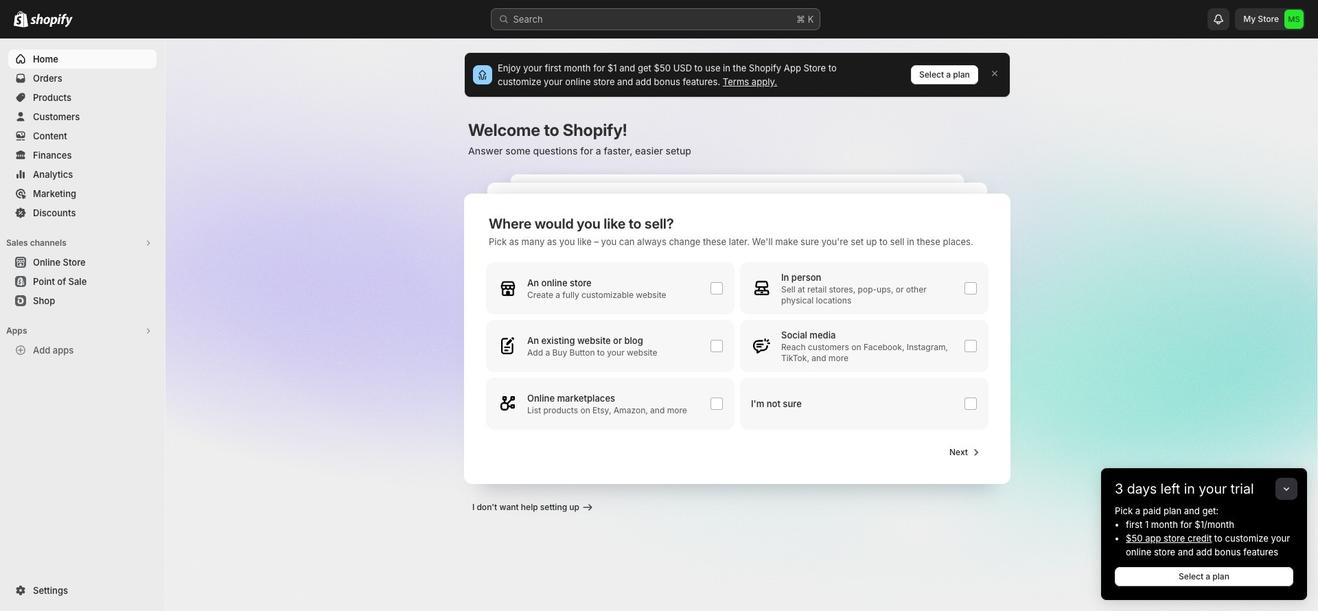 Task type: describe. For each thing, give the bounding box(es) containing it.
1 horizontal spatial shopify image
[[30, 14, 73, 27]]



Task type: locate. For each thing, give the bounding box(es) containing it.
0 horizontal spatial shopify image
[[14, 11, 28, 27]]

my store image
[[1285, 10, 1304, 29]]

shopify image
[[14, 11, 28, 27], [30, 14, 73, 27]]



